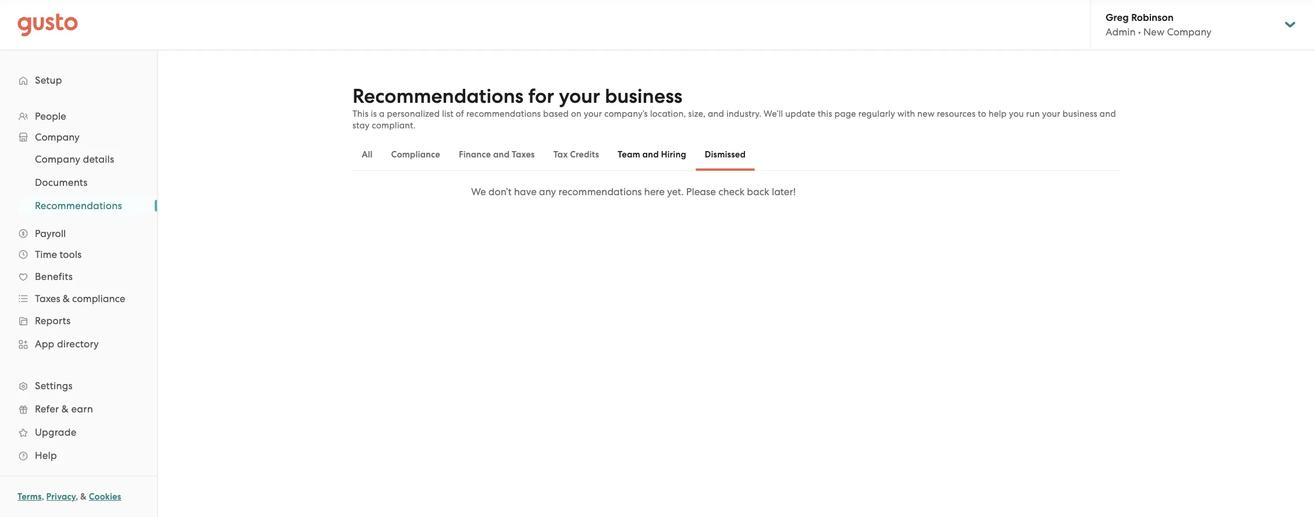 Task type: describe. For each thing, give the bounding box(es) containing it.
finance and taxes
[[459, 150, 535, 160]]

terms
[[17, 492, 42, 503]]

team and hiring
[[618, 150, 687, 160]]

•
[[1139, 26, 1142, 38]]

help link
[[12, 446, 145, 467]]

you
[[1010, 109, 1025, 119]]

on
[[571, 109, 582, 119]]

team and hiring button
[[609, 141, 696, 169]]

and inside button
[[493, 150, 510, 160]]

time tools
[[35, 249, 82, 261]]

this
[[818, 109, 833, 119]]

all
[[362, 150, 373, 160]]

don't
[[489, 186, 512, 198]]

settings link
[[12, 376, 145, 397]]

people
[[35, 111, 66, 122]]

a
[[379, 109, 385, 119]]

documents
[[35, 177, 88, 189]]

taxes & compliance
[[35, 293, 125, 305]]

taxes inside dropdown button
[[35, 293, 60, 305]]

home image
[[17, 13, 78, 36]]

reports
[[35, 315, 71, 327]]

run
[[1027, 109, 1041, 119]]

& for compliance
[[63, 293, 70, 305]]

company details link
[[21, 149, 145, 170]]

please
[[687, 186, 716, 198]]

team
[[618, 150, 641, 160]]

company for company details
[[35, 154, 80, 165]]

privacy link
[[46, 492, 76, 503]]

is
[[371, 109, 377, 119]]

company details
[[35, 154, 114, 165]]

new
[[1144, 26, 1165, 38]]

settings
[[35, 381, 73, 392]]

have
[[514, 186, 537, 198]]

help
[[989, 109, 1007, 119]]

with
[[898, 109, 916, 119]]

your right on
[[584, 109, 602, 119]]

taxes inside button
[[512, 150, 535, 160]]

reports link
[[12, 311, 145, 332]]

terms link
[[17, 492, 42, 503]]

your up on
[[559, 84, 600, 108]]

your right run
[[1043, 109, 1061, 119]]

refer
[[35, 404, 59, 416]]

dismissed button
[[696, 141, 755, 169]]

app
[[35, 339, 54, 350]]

recommendations for recommendations
[[35, 200, 122, 212]]

greg robinson admin • new company
[[1106, 12, 1212, 38]]

upgrade link
[[12, 423, 145, 443]]

privacy
[[46, 492, 76, 503]]

list containing company details
[[0, 148, 157, 218]]

taxes & compliance button
[[12, 289, 145, 310]]

directory
[[57, 339, 99, 350]]

details
[[83, 154, 114, 165]]

for
[[528, 84, 555, 108]]

payroll
[[35, 228, 66, 240]]

compliance
[[72, 293, 125, 305]]

personalized
[[387, 109, 440, 119]]

setup link
[[12, 70, 145, 91]]

list
[[442, 109, 454, 119]]

1 horizontal spatial recommendations
[[559, 186, 642, 198]]

location,
[[650, 109, 686, 119]]

recommendation categories for your business tab list
[[353, 139, 1121, 171]]

this
[[353, 109, 369, 119]]



Task type: vqa. For each thing, say whether or not it's contained in the screenshot.
Mailing within Button
no



Task type: locate. For each thing, give the bounding box(es) containing it.
and
[[708, 109, 725, 119], [1100, 109, 1117, 119], [493, 150, 510, 160], [643, 150, 659, 160]]

recommendations for recommendations for your business this is a personalized list of recommendations based on your company's location, size, and industry. we'll update this page regularly with new resources to help you run your business and stay compliant.
[[353, 84, 524, 108]]

cookies
[[89, 492, 121, 503]]

your
[[559, 84, 600, 108], [584, 109, 602, 119], [1043, 109, 1061, 119]]

new
[[918, 109, 935, 119]]

benefits link
[[12, 267, 145, 287]]

earn
[[71, 404, 93, 416]]

tax credits button
[[544, 141, 609, 169]]

page
[[835, 109, 857, 119]]

terms , privacy , & cookies
[[17, 492, 121, 503]]

0 horizontal spatial ,
[[42, 492, 44, 503]]

recommendations inside list
[[35, 200, 122, 212]]

any
[[539, 186, 556, 198]]

& inside 'link'
[[62, 404, 69, 416]]

admin
[[1106, 26, 1136, 38]]

compliance
[[391, 150, 440, 160]]

taxes
[[512, 150, 535, 160], [35, 293, 60, 305]]

2 list from the top
[[0, 148, 157, 218]]

based
[[543, 109, 569, 119]]

& for earn
[[62, 404, 69, 416]]

greg
[[1106, 12, 1129, 24]]

recommendations down credits
[[559, 186, 642, 198]]

stay
[[353, 120, 370, 131]]

company inside company dropdown button
[[35, 132, 80, 143]]

tax
[[554, 150, 568, 160]]

1 vertical spatial taxes
[[35, 293, 60, 305]]

list
[[0, 106, 157, 468], [0, 148, 157, 218]]

industry.
[[727, 109, 762, 119]]

1 horizontal spatial business
[[1063, 109, 1098, 119]]

business up company's
[[605, 84, 683, 108]]

regularly
[[859, 109, 896, 119]]

& inside dropdown button
[[63, 293, 70, 305]]

upgrade
[[35, 427, 77, 439]]

company inside company details link
[[35, 154, 80, 165]]

time tools button
[[12, 244, 145, 265]]

taxes up have
[[512, 150, 535, 160]]

dismissed
[[705, 150, 746, 160]]

1 horizontal spatial taxes
[[512, 150, 535, 160]]

gusto navigation element
[[0, 50, 157, 487]]

recommendations for your business this is a personalized list of recommendations based on your company's location, size, and industry. we'll update this page regularly with new resources to help you run your business and stay compliant.
[[353, 84, 1117, 131]]

setup
[[35, 74, 62, 86]]

recommendations inside recommendations for your business this is a personalized list of recommendations based on your company's location, size, and industry. we'll update this page regularly with new resources to help you run your business and stay compliant.
[[353, 84, 524, 108]]

recommendations up finance and taxes button
[[467, 109, 541, 119]]

finance and taxes button
[[450, 141, 544, 169]]

yet.
[[667, 186, 684, 198]]

company up the documents
[[35, 154, 80, 165]]

tax credits
[[554, 150, 599, 160]]

cookies button
[[89, 491, 121, 505]]

we'll
[[764, 109, 784, 119]]

size,
[[689, 109, 706, 119]]

resources
[[937, 109, 976, 119]]

& left earn
[[62, 404, 69, 416]]

people button
[[12, 106, 145, 127]]

company button
[[12, 127, 145, 148]]

business right run
[[1063, 109, 1098, 119]]

finance
[[459, 150, 491, 160]]

app directory
[[35, 339, 99, 350]]

0 vertical spatial business
[[605, 84, 683, 108]]

of
[[456, 109, 464, 119]]

and inside button
[[643, 150, 659, 160]]

recommendations up list
[[353, 84, 524, 108]]

0 horizontal spatial business
[[605, 84, 683, 108]]

tools
[[60, 249, 82, 261]]

0 vertical spatial &
[[63, 293, 70, 305]]

1 vertical spatial recommendations
[[559, 186, 642, 198]]

app directory link
[[12, 334, 145, 355]]

1 vertical spatial recommendations
[[35, 200, 122, 212]]

0 vertical spatial recommendations
[[353, 84, 524, 108]]

company
[[1168, 26, 1212, 38], [35, 132, 80, 143], [35, 154, 80, 165]]

company's
[[605, 109, 648, 119]]

time
[[35, 249, 57, 261]]

1 list from the top
[[0, 106, 157, 468]]

company for company
[[35, 132, 80, 143]]

hiring
[[661, 150, 687, 160]]

check
[[719, 186, 745, 198]]

business
[[605, 84, 683, 108], [1063, 109, 1098, 119]]

company inside greg robinson admin • new company
[[1168, 26, 1212, 38]]

credits
[[570, 150, 599, 160]]

1 vertical spatial &
[[62, 404, 69, 416]]

back
[[747, 186, 770, 198]]

compliance button
[[382, 141, 450, 169]]

refer & earn link
[[12, 399, 145, 420]]

1 vertical spatial business
[[1063, 109, 1098, 119]]

1 vertical spatial company
[[35, 132, 80, 143]]

documents link
[[21, 172, 145, 193]]

we don't have any recommendations here yet. please check back later!
[[471, 186, 796, 198]]

update
[[786, 109, 816, 119]]

here
[[645, 186, 665, 198]]

refer & earn
[[35, 404, 93, 416]]

benefits
[[35, 271, 73, 283]]

2 , from the left
[[76, 492, 78, 503]]

0 horizontal spatial recommendations
[[467, 109, 541, 119]]

robinson
[[1132, 12, 1174, 24]]

2 vertical spatial company
[[35, 154, 80, 165]]

recommendations down documents link
[[35, 200, 122, 212]]

, left privacy link
[[42, 492, 44, 503]]

& down benefits link at the bottom left
[[63, 293, 70, 305]]

1 , from the left
[[42, 492, 44, 503]]

0 horizontal spatial taxes
[[35, 293, 60, 305]]

compliant.
[[372, 120, 416, 131]]

recommendations inside recommendations for your business this is a personalized list of recommendations based on your company's location, size, and industry. we'll update this page regularly with new resources to help you run your business and stay compliant.
[[467, 109, 541, 119]]

1 horizontal spatial ,
[[76, 492, 78, 503]]

to
[[978, 109, 987, 119]]

company down people
[[35, 132, 80, 143]]

0 vertical spatial recommendations
[[467, 109, 541, 119]]

recommendations
[[353, 84, 524, 108], [35, 200, 122, 212]]

0 horizontal spatial recommendations
[[35, 200, 122, 212]]

we
[[471, 186, 486, 198]]

list containing people
[[0, 106, 157, 468]]

0 vertical spatial taxes
[[512, 150, 535, 160]]

taxes up reports
[[35, 293, 60, 305]]

payroll button
[[12, 223, 145, 244]]

recommendations
[[467, 109, 541, 119], [559, 186, 642, 198]]

1 horizontal spatial recommendations
[[353, 84, 524, 108]]

help
[[35, 450, 57, 462]]

2 vertical spatial &
[[80, 492, 87, 503]]

& left the cookies
[[80, 492, 87, 503]]

, left the cookies
[[76, 492, 78, 503]]

company right new
[[1168, 26, 1212, 38]]

all button
[[353, 141, 382, 169]]

later!
[[772, 186, 796, 198]]

0 vertical spatial company
[[1168, 26, 1212, 38]]



